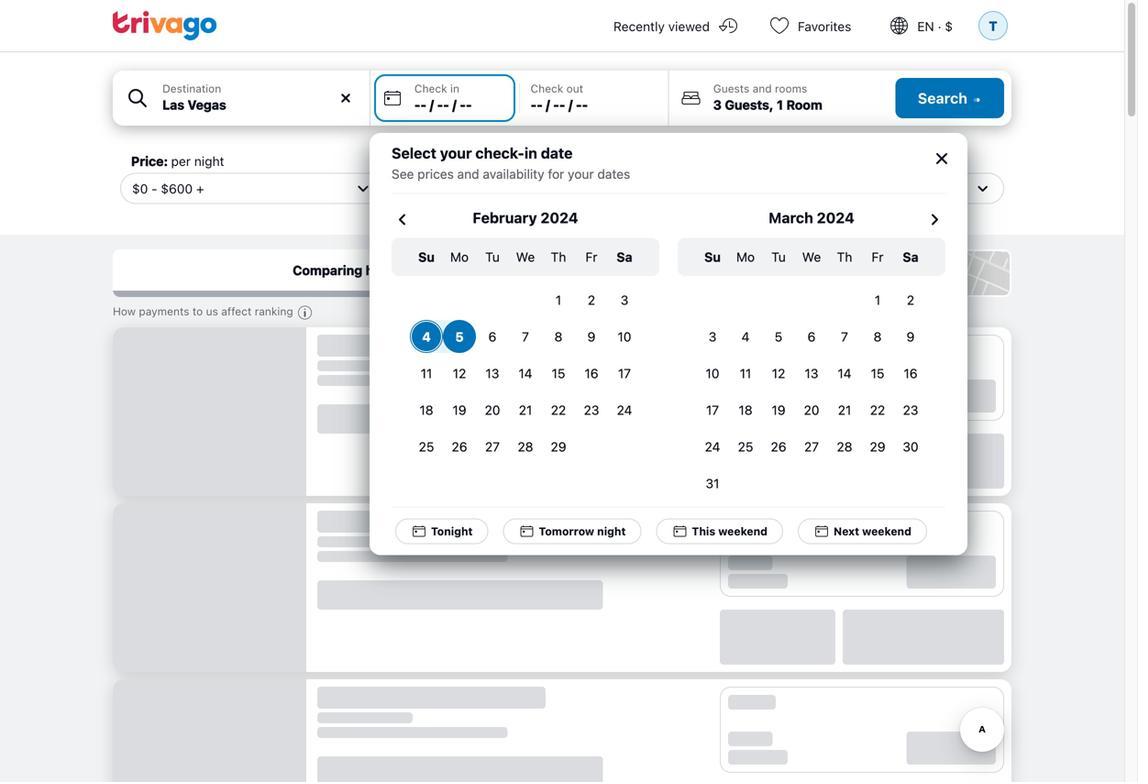 Task type: vqa. For each thing, say whether or not it's contained in the screenshot.
Location
no



Task type: locate. For each thing, give the bounding box(es) containing it.
7 down "map" button
[[841, 329, 848, 344]]

12 for february 2024
[[453, 366, 466, 381]]

2 15 from the left
[[871, 366, 884, 381]]

1 7 button from the left
[[509, 320, 542, 353]]

ranking
[[255, 305, 293, 318]]

9 button down map
[[894, 320, 927, 353]]

1 horizontal spatial 13
[[805, 366, 818, 381]]

3 inside guests and rooms 3 guests, 1 room
[[713, 97, 722, 112]]

20 for february
[[485, 402, 500, 417]]

0 horizontal spatial weekend
[[718, 525, 768, 538]]

9 down map
[[907, 329, 915, 344]]

2 down booking
[[588, 292, 595, 307]]

0 horizontal spatial 29 button
[[542, 430, 575, 463]]

2 11 from the left
[[740, 366, 751, 381]]

1 18 button from the left
[[410, 393, 443, 426]]

fr down city
[[872, 249, 884, 265]]

su
[[418, 249, 435, 265], [704, 249, 721, 265]]

12 button
[[443, 357, 476, 390], [762, 357, 795, 390]]

7 for february
[[522, 329, 529, 344]]

map
[[885, 265, 912, 281]]

1 fr from the left
[[586, 249, 597, 265]]

1 horizontal spatial 14
[[838, 366, 852, 381]]

0 horizontal spatial and
[[457, 166, 479, 182]]

tomorrow night
[[539, 525, 626, 538]]

previous image
[[392, 209, 414, 231]]

1 25 button from the left
[[410, 430, 443, 463]]

1 horizontal spatial applied filters
[[740, 180, 824, 195]]

14
[[519, 366, 532, 381], [838, 366, 852, 381]]

2 mo from the left
[[736, 249, 755, 265]]

1 14 from the left
[[519, 366, 532, 381]]

2 26 from the left
[[771, 439, 786, 454]]

su up searched:
[[704, 249, 721, 265]]

1 11 button from the left
[[410, 357, 443, 390]]

25 button up tonight
[[410, 430, 443, 463]]

17 button for march 2024
[[696, 393, 729, 426]]

0 horizontal spatial 16 button
[[575, 357, 608, 390]]

1 28 button from the left
[[509, 430, 542, 463]]

8 button down "map" button
[[861, 320, 894, 353]]

check inside check in -- / -- / --
[[414, 82, 447, 95]]

2 16 button from the left
[[894, 357, 927, 390]]

2 down guests,
[[720, 182, 727, 195]]

sa for february 2024
[[617, 249, 632, 265]]

0 horizontal spatial fr
[[586, 249, 597, 265]]

1 16 from the left
[[585, 366, 598, 381]]

we down march 2024
[[802, 249, 821, 265]]

1 horizontal spatial 2 button
[[894, 283, 927, 316]]

1 horizontal spatial 19 button
[[762, 393, 795, 426]]

march 2024
[[769, 209, 855, 227]]

0 vertical spatial prices
[[417, 166, 454, 182]]

clear image
[[337, 90, 354, 106]]

2 20 button from the left
[[795, 393, 828, 426]]

1 22 button from the left
[[542, 393, 575, 426]]

1 horizontal spatial 18
[[739, 402, 753, 417]]

1 11 from the left
[[421, 366, 432, 381]]

8
[[554, 329, 563, 344], [874, 329, 882, 344]]

filters
[[404, 154, 444, 169], [479, 180, 515, 195], [788, 180, 824, 195]]

0 horizontal spatial 12 button
[[443, 357, 476, 390]]

1 8 button from the left
[[542, 320, 575, 353]]

2 sa from the left
[[903, 249, 919, 265]]

prices inside select your check-in date see prices and availability for your dates
[[417, 166, 454, 182]]

20 for march
[[804, 402, 819, 417]]

your right the for
[[568, 166, 594, 182]]

2 21 button from the left
[[828, 393, 861, 426]]

28 button for february
[[509, 430, 542, 463]]

1 horizontal spatial sa
[[903, 249, 919, 265]]

1 vertical spatial 3
[[621, 292, 628, 307]]

in inside select your check-in date see prices and availability for your dates
[[524, 144, 537, 162]]

$0
[[132, 181, 148, 196]]

11
[[421, 366, 432, 381], [740, 366, 751, 381]]

2 19 button from the left
[[762, 393, 795, 426]]

0 horizontal spatial 17 button
[[608, 357, 641, 390]]

29 button left 30
[[861, 430, 894, 463]]

rating
[[599, 154, 637, 169]]

2 23 from the left
[[903, 402, 918, 417]]

stays
[[423, 266, 456, 281]]

18 button for february 2024
[[410, 393, 443, 426]]

8 button for march 2024
[[861, 320, 894, 353]]

5
[[455, 329, 464, 344], [775, 329, 782, 344]]

tu down march
[[771, 249, 786, 265]]

2 20 from the left
[[804, 402, 819, 417]]

29 button for february 2024
[[542, 430, 575, 463]]

0 horizontal spatial 11
[[421, 366, 432, 381]]

1 horizontal spatial fr
[[872, 249, 884, 265]]

sa up sites
[[617, 249, 632, 265]]

2 12 from the left
[[772, 366, 785, 381]]

filters up february
[[479, 180, 515, 195]]

1 horizontal spatial 28
[[837, 439, 852, 454]]

th up booking
[[551, 249, 566, 265]]

13 button for march
[[795, 357, 828, 390]]

check inside check out -- / -- / --
[[531, 82, 563, 95]]

1 button
[[542, 283, 575, 316], [861, 283, 894, 316]]

0 horizontal spatial 26
[[452, 439, 467, 454]]

5 button for march 2024
[[762, 320, 795, 353]]

27
[[485, 439, 500, 454], [804, 439, 819, 454]]

0 horizontal spatial 10
[[618, 329, 631, 344]]

1 25 from the left
[[419, 439, 434, 454]]

check up select
[[414, 82, 447, 95]]

2 23 button from the left
[[894, 393, 927, 426]]

16 button
[[575, 357, 608, 390], [894, 357, 927, 390]]

0 horizontal spatial 27 button
[[476, 430, 509, 463]]

25
[[419, 439, 434, 454], [738, 439, 753, 454]]

2 9 from the left
[[907, 329, 915, 344]]

2 we from the left
[[802, 249, 821, 265]]

23 button for march 2024
[[894, 393, 927, 426]]

25 up tonight
[[419, 439, 434, 454]]

19 for february 2024
[[453, 402, 466, 417]]

8 button for february 2024
[[542, 320, 575, 353]]

29
[[551, 439, 566, 454], [870, 439, 885, 454]]

1 horizontal spatial 14 button
[[828, 357, 861, 390]]

26 button
[[443, 430, 476, 463], [762, 430, 795, 463]]

2 27 from the left
[[804, 439, 819, 454]]

1 15 button from the left
[[542, 357, 575, 390]]

9 button down booking
[[575, 320, 608, 353]]

1 horizontal spatial 17 button
[[696, 393, 729, 426]]

1 22 from the left
[[551, 402, 566, 417]]

0 horizontal spatial 26 button
[[443, 430, 476, 463]]

1 29 button from the left
[[542, 430, 575, 463]]

15 for march 2024
[[871, 366, 884, 381]]

23 button
[[575, 393, 608, 426], [894, 393, 927, 426]]

3 button down searched:
[[696, 320, 729, 353]]

1 20 button from the left
[[476, 393, 509, 426]]

we
[[516, 249, 535, 265], [802, 249, 821, 265]]

12 for march 2024
[[772, 366, 785, 381]]

7 down multiple
[[522, 329, 529, 344]]

1 9 from the left
[[587, 329, 596, 344]]

tu up found:
[[485, 249, 500, 265]]

0 horizontal spatial 19 button
[[443, 393, 476, 426]]

th down march 2024
[[837, 249, 852, 265]]

21 for march
[[838, 402, 851, 417]]

prices
[[417, 166, 454, 182], [401, 263, 440, 278]]

7 button
[[509, 320, 542, 353], [828, 320, 861, 353]]

0 horizontal spatial 21 button
[[509, 393, 542, 426]]

0 horizontal spatial 20
[[485, 402, 500, 417]]

1 button down map
[[861, 283, 894, 316]]

1 23 button from the left
[[575, 393, 608, 426]]

city center
[[869, 181, 934, 196]]

0 horizontal spatial 8 button
[[542, 320, 575, 353]]

tonight
[[431, 525, 473, 538]]

1 horizontal spatial 17
[[706, 402, 719, 417]]

fr up booking
[[586, 249, 597, 265]]

16 for february 2024
[[585, 366, 598, 381]]

4 for february
[[422, 329, 431, 344]]

0 horizontal spatial check
[[414, 82, 447, 95]]

tomorrow
[[539, 525, 594, 538]]

your right select
[[440, 144, 472, 162]]

1 vertical spatial in
[[524, 144, 537, 162]]

2 13 from the left
[[805, 366, 818, 381]]

1 7 from the left
[[522, 329, 529, 344]]

25 button
[[410, 430, 443, 463], [729, 430, 762, 463]]

15
[[552, 366, 565, 381], [871, 366, 884, 381]]

search
[[918, 89, 967, 107]]

1 13 button from the left
[[476, 357, 509, 390]]

1 vertical spatial 17 button
[[696, 393, 729, 426]]

29 left 30
[[870, 439, 885, 454]]

3 button down sites
[[608, 283, 641, 316]]

su for march
[[704, 249, 721, 265]]

0 horizontal spatial 29
[[551, 439, 566, 454]]

1 horizontal spatial 5
[[775, 329, 782, 344]]

th for march 2024
[[837, 249, 852, 265]]

/ up select
[[430, 97, 434, 112]]

11 button for march 2024
[[729, 357, 762, 390]]

1 vertical spatial night
[[597, 525, 626, 538]]

applied filters up february
[[430, 180, 515, 195]]

2 button down booking
[[575, 283, 608, 316]]

0 horizontal spatial 4 button
[[410, 320, 443, 353]]

t
[[989, 18, 997, 33]]

1 6 from the left
[[488, 329, 496, 344]]

1 horizontal spatial 2
[[720, 182, 727, 195]]

in
[[450, 82, 459, 95], [524, 144, 537, 162]]

1 tu from the left
[[485, 249, 500, 265]]

tu for february
[[485, 249, 500, 265]]

applied for 1
[[430, 180, 475, 195]]

dates
[[597, 166, 630, 182]]

0 vertical spatial night
[[194, 154, 224, 169]]

1 button for march 2024
[[861, 283, 894, 316]]

applied filters for 1
[[430, 180, 515, 195]]

2 check from the left
[[531, 82, 563, 95]]

1 horizontal spatial 22 button
[[861, 393, 894, 426]]

we down february 2024
[[516, 249, 535, 265]]

2 weekend from the left
[[862, 525, 911, 538]]

1 horizontal spatial 7 button
[[828, 320, 861, 353]]

by
[[143, 266, 159, 281]]

7
[[522, 329, 529, 344], [841, 329, 848, 344]]

1 13 from the left
[[486, 366, 499, 381]]

weekend right this
[[718, 525, 768, 538]]

21 for february
[[519, 402, 532, 417]]

applied
[[430, 180, 475, 195], [740, 180, 785, 195]]

9 button for march 2024
[[894, 320, 927, 353]]

1 19 from the left
[[453, 402, 466, 417]]

recently
[[613, 19, 665, 34]]

21 button for march
[[828, 393, 861, 426]]

2 2 button from the left
[[894, 283, 927, 316]]

1 horizontal spatial 29 button
[[861, 430, 894, 463]]

weekend for next weekend
[[862, 525, 911, 538]]

8 for march 2024
[[874, 329, 882, 344]]

2 4 button from the left
[[729, 320, 762, 353]]

2 9 button from the left
[[894, 320, 927, 353]]

sa up map
[[903, 249, 919, 265]]

2 2024 from the left
[[817, 209, 855, 227]]

0 horizontal spatial 19
[[453, 402, 466, 417]]

1 1 button from the left
[[542, 283, 575, 316]]

2 16 from the left
[[904, 366, 918, 381]]

/ up select your check-in date see prices and availability for your dates
[[452, 97, 457, 112]]

1 vertical spatial and
[[457, 166, 479, 182]]

8 button down the sites...
[[542, 320, 575, 353]]

1 21 button from the left
[[509, 393, 542, 426]]

1 29 from the left
[[551, 439, 566, 454]]

24 for march 2024
[[705, 439, 720, 454]]

10 button for february 2024
[[608, 320, 641, 353]]

2 28 from the left
[[837, 439, 852, 454]]

28 button
[[509, 430, 542, 463], [828, 430, 861, 463]]

1 horizontal spatial 26 button
[[762, 430, 795, 463]]

28 for march
[[837, 439, 852, 454]]

13 button
[[476, 357, 509, 390], [795, 357, 828, 390]]

1 15 from the left
[[552, 366, 565, 381]]

payments
[[139, 305, 189, 318]]

1 weekend from the left
[[718, 525, 768, 538]]

fr for march 2024
[[872, 249, 884, 265]]

2 5 button from the left
[[762, 320, 795, 353]]

0 vertical spatial 17
[[618, 366, 631, 381]]

2 su from the left
[[704, 249, 721, 265]]

19 button for february
[[443, 393, 476, 426]]

29 up "tomorrow"
[[551, 439, 566, 454]]

29 button up "tomorrow"
[[542, 430, 575, 463]]

2 tu from the left
[[771, 249, 786, 265]]

2 7 button from the left
[[828, 320, 861, 353]]

applied filters up march
[[740, 180, 824, 195]]

1 horizontal spatial th
[[837, 249, 852, 265]]

20
[[485, 402, 500, 417], [804, 402, 819, 417]]

13 for february
[[486, 366, 499, 381]]

tu for march
[[771, 249, 786, 265]]

1 mo from the left
[[450, 249, 469, 265]]

19
[[453, 402, 466, 417], [772, 402, 786, 417]]

1 horizontal spatial 26
[[771, 439, 786, 454]]

1 5 from the left
[[455, 329, 464, 344]]

1 14 button from the left
[[509, 357, 542, 390]]

applied right "see"
[[430, 180, 475, 195]]

13 button for february
[[476, 357, 509, 390]]

19 button
[[443, 393, 476, 426], [762, 393, 795, 426]]

filters up 'previous' image
[[404, 154, 444, 169]]

-
[[414, 97, 420, 112], [420, 97, 427, 112], [437, 97, 443, 112], [443, 97, 449, 112], [460, 97, 466, 112], [466, 97, 472, 112], [531, 97, 537, 112], [537, 97, 543, 112], [553, 97, 559, 112], [559, 97, 565, 112], [576, 97, 582, 112], [582, 97, 588, 112], [151, 181, 157, 196]]

2 27 button from the left
[[795, 430, 828, 463]]

0 horizontal spatial 15 button
[[542, 357, 575, 390]]

0 vertical spatial 24
[[617, 402, 632, 417]]

0 vertical spatial 17 button
[[608, 357, 641, 390]]

5 for march
[[775, 329, 782, 344]]

how payments to us affect ranking
[[113, 305, 293, 318]]

27 for february
[[485, 439, 500, 454]]

price:
[[131, 154, 168, 169]]

1 horizontal spatial 22
[[870, 402, 885, 417]]

0 vertical spatial 10
[[618, 329, 631, 344]]

1 26 from the left
[[452, 439, 467, 454]]

23 for march 2024
[[903, 402, 918, 417]]

to
[[192, 305, 203, 318]]

2 / from the left
[[452, 97, 457, 112]]

th
[[551, 249, 566, 265], [837, 249, 852, 265]]

8 down the sites...
[[554, 329, 563, 344]]

city
[[869, 181, 892, 196]]

0 horizontal spatial 21
[[519, 402, 532, 417]]

25 up this weekend
[[738, 439, 753, 454]]

16
[[585, 366, 598, 381], [904, 366, 918, 381]]

14 button
[[509, 357, 542, 390], [828, 357, 861, 390]]

2024 right march
[[817, 209, 855, 227]]

14 for march
[[838, 366, 852, 381]]

3 button
[[608, 283, 641, 316], [696, 320, 729, 353]]

price: per night
[[131, 154, 224, 169]]

1 horizontal spatial 27 button
[[795, 430, 828, 463]]

2 11 button from the left
[[729, 357, 762, 390]]

booking sites searched:
[[565, 266, 710, 281]]

1 2 button from the left
[[575, 283, 608, 316]]

20 button for february
[[476, 393, 509, 426]]

0 horizontal spatial 10 button
[[608, 320, 641, 353]]

13 for march
[[805, 366, 818, 381]]

2 29 from the left
[[870, 439, 885, 454]]

applied up march
[[740, 180, 785, 195]]

25 button up the 31 button
[[729, 430, 762, 463]]

1 horizontal spatial we
[[802, 249, 821, 265]]

7 button down multiple
[[509, 320, 542, 353]]

/ up the date
[[546, 97, 550, 112]]

sort by
[[113, 266, 159, 281]]

1 horizontal spatial 11
[[740, 366, 751, 381]]

26 for february
[[452, 439, 467, 454]]

2024 for february 2024
[[541, 209, 578, 227]]

weekend
[[718, 525, 768, 538], [862, 525, 911, 538]]

0 horizontal spatial 14
[[519, 366, 532, 381]]

and down check-
[[457, 166, 479, 182]]

1 horizontal spatial 16
[[904, 366, 918, 381]]

31
[[706, 476, 719, 491]]

6 for february
[[488, 329, 496, 344]]

1 horizontal spatial night
[[597, 525, 626, 538]]

0 vertical spatial 3 button
[[608, 283, 641, 316]]

sort
[[113, 266, 140, 281]]

0 horizontal spatial 9
[[587, 329, 596, 344]]

1 horizontal spatial 15 button
[[861, 357, 894, 390]]

check for check in -- / -- / --
[[414, 82, 447, 95]]

1 horizontal spatial applied
[[740, 180, 785, 195]]

9
[[587, 329, 596, 344], [907, 329, 915, 344]]

0 horizontal spatial 5 button
[[443, 320, 476, 353]]

23 for february 2024
[[584, 402, 599, 417]]

1 horizontal spatial 10 button
[[696, 357, 729, 390]]

prices down select
[[417, 166, 454, 182]]

and
[[753, 82, 772, 95], [457, 166, 479, 182]]

2 applied from the left
[[740, 180, 785, 195]]

1 21 from the left
[[519, 402, 532, 417]]

0 vertical spatial 10 button
[[608, 320, 641, 353]]

1 button down the sites...
[[542, 283, 575, 316]]

4 button for february 2024
[[410, 320, 443, 353]]

night right "tomorrow"
[[597, 525, 626, 538]]

filters up march 2024
[[788, 180, 824, 195]]

1 vertical spatial 17
[[706, 402, 719, 417]]

25 for march 2024
[[738, 439, 753, 454]]

0 horizontal spatial 28
[[518, 439, 533, 454]]

0 horizontal spatial 8
[[554, 329, 563, 344]]

1 vertical spatial 10 button
[[696, 357, 729, 390]]

2 6 button from the left
[[795, 320, 828, 353]]

0 horizontal spatial su
[[418, 249, 435, 265]]

prices left from
[[401, 263, 440, 278]]

2 horizontal spatial 2
[[907, 292, 914, 307]]

1 horizontal spatial mo
[[736, 249, 755, 265]]

1 9 button from the left
[[575, 320, 608, 353]]

11 for february 2024
[[421, 366, 432, 381]]

1 horizontal spatial 12 button
[[762, 357, 795, 390]]

1 check from the left
[[414, 82, 447, 95]]

2 5 from the left
[[775, 329, 782, 344]]

fr
[[586, 249, 597, 265], [872, 249, 884, 265]]

1 23 from the left
[[584, 402, 599, 417]]

2 1 button from the left
[[861, 283, 894, 316]]

2 applied filters from the left
[[740, 180, 824, 195]]

2 7 from the left
[[841, 329, 848, 344]]

1 horizontal spatial 16 button
[[894, 357, 927, 390]]

check left out
[[531, 82, 563, 95]]

city center button
[[857, 151, 1004, 204]]

2 button down map
[[894, 283, 927, 316]]

1 horizontal spatial tu
[[771, 249, 786, 265]]

26 button for march 2024
[[762, 430, 795, 463]]

2 18 button from the left
[[729, 393, 762, 426]]

1 2024 from the left
[[541, 209, 578, 227]]

0 vertical spatial 24 button
[[608, 393, 641, 426]]

2 8 from the left
[[874, 329, 882, 344]]

1 sa from the left
[[617, 249, 632, 265]]

0 horizontal spatial 6 button
[[476, 320, 509, 353]]

1
[[777, 97, 783, 112], [411, 182, 417, 195], [556, 292, 561, 307], [875, 292, 881, 307]]

3 button for february 2024
[[608, 283, 641, 316]]

0 horizontal spatial mo
[[450, 249, 469, 265]]

0 horizontal spatial 20 button
[[476, 393, 509, 426]]

1 4 button from the left
[[410, 320, 443, 353]]

1 horizontal spatial 7
[[841, 329, 848, 344]]

20 button
[[476, 393, 509, 426], [795, 393, 828, 426]]

21 button for february
[[509, 393, 542, 426]]

2 14 button from the left
[[828, 357, 861, 390]]

check in -- / -- / --
[[414, 82, 472, 112]]

we for march
[[802, 249, 821, 265]]

1 8 from the left
[[554, 329, 563, 344]]

1 horizontal spatial 19
[[772, 402, 786, 417]]

2 button for march 2024
[[894, 283, 927, 316]]

sa
[[617, 249, 632, 265], [903, 249, 919, 265]]

1 applied filters from the left
[[430, 180, 515, 195]]

and up guests,
[[753, 82, 772, 95]]

2 15 button from the left
[[861, 357, 894, 390]]

applied for 2
[[740, 180, 785, 195]]

1 20 from the left
[[485, 402, 500, 417]]

0 horizontal spatial 13 button
[[476, 357, 509, 390]]

0 horizontal spatial 17
[[618, 366, 631, 381]]

9 down booking
[[587, 329, 596, 344]]

2 21 from the left
[[838, 402, 851, 417]]

2 for march 2024
[[907, 292, 914, 307]]

1 26 button from the left
[[443, 430, 476, 463]]

16 button for march 2024
[[894, 357, 927, 390]]

in inside check in -- / -- / --
[[450, 82, 459, 95]]

1 horizontal spatial and
[[753, 82, 772, 95]]

17
[[618, 366, 631, 381], [706, 402, 719, 417]]

2024 down 8+
[[541, 209, 578, 227]]

night right per
[[194, 154, 224, 169]]

2 fr from the left
[[872, 249, 884, 265]]

1 27 from the left
[[485, 439, 500, 454]]

1 horizontal spatial 8
[[874, 329, 882, 344]]

10 button for march 2024
[[696, 357, 729, 390]]

2 26 button from the left
[[762, 430, 795, 463]]

10 for february 2024
[[618, 329, 631, 344]]

1 horizontal spatial 20
[[804, 402, 819, 417]]

1 horizontal spatial 25
[[738, 439, 753, 454]]

4 button
[[410, 320, 443, 353], [729, 320, 762, 353]]

0 horizontal spatial 1 button
[[542, 283, 575, 316]]

7 button down "map" button
[[828, 320, 861, 353]]

1 vertical spatial 24
[[705, 439, 720, 454]]

25 for february 2024
[[419, 439, 434, 454]]

en · $ button
[[873, 0, 975, 51]]

weekend right the next
[[862, 525, 911, 538]]

8 down "map" button
[[874, 329, 882, 344]]

how payments to us affect ranking button
[[113, 304, 317, 324]]

0 horizontal spatial 5
[[455, 329, 464, 344]]

2 6 from the left
[[808, 329, 816, 344]]

2 25 button from the left
[[729, 430, 762, 463]]

2 horizontal spatial filters
[[788, 180, 824, 195]]

28 for february
[[518, 439, 533, 454]]

your
[[440, 144, 472, 162], [568, 166, 594, 182]]

1 12 from the left
[[453, 366, 466, 381]]

su up the stays
[[418, 249, 435, 265]]

0 horizontal spatial 22 button
[[542, 393, 575, 426]]

1 button for february 2024
[[542, 283, 575, 316]]

/ down out
[[569, 97, 573, 112]]

22 button for february 2024
[[542, 393, 575, 426]]

1 horizontal spatial 11 button
[[729, 357, 762, 390]]

0 horizontal spatial 27
[[485, 439, 500, 454]]

destination
[[162, 82, 221, 95]]

check for check out -- / -- / --
[[531, 82, 563, 95]]

2 25 from the left
[[738, 439, 753, 454]]

28 button for march
[[828, 430, 861, 463]]

2 down map
[[907, 292, 914, 307]]

0 horizontal spatial 25 button
[[410, 430, 443, 463]]

2 4 from the left
[[742, 329, 750, 344]]



Task type: describe. For each thing, give the bounding box(es) containing it.
1 / from the left
[[430, 97, 434, 112]]

guests,
[[725, 97, 774, 112]]

$
[[945, 19, 953, 34]]

6 for march
[[808, 329, 816, 344]]

center
[[896, 181, 934, 196]]

multiple
[[477, 263, 528, 278]]

map button
[[762, 249, 1012, 297]]

guest rating
[[558, 154, 637, 169]]

19 for march 2024
[[772, 402, 786, 417]]

$600
[[161, 181, 193, 196]]

5 for february
[[455, 329, 464, 344]]

we for february
[[516, 249, 535, 265]]

th for february 2024
[[551, 249, 566, 265]]

how
[[113, 305, 136, 318]]

3 button for march 2024
[[696, 320, 729, 353]]

guests and rooms 3 guests, 1 room
[[713, 82, 822, 112]]

date
[[541, 144, 573, 162]]

27 button for march
[[795, 430, 828, 463]]

+
[[196, 181, 204, 196]]

found:
[[459, 266, 497, 281]]

8+
[[559, 181, 575, 196]]

february
[[473, 209, 537, 227]]

and inside guests and rooms 3 guests, 1 room
[[753, 82, 772, 95]]

30
[[903, 439, 919, 454]]

29 for march 2024
[[870, 439, 885, 454]]

7 button for march
[[828, 320, 861, 353]]

select
[[392, 144, 436, 162]]

applied filters for 2
[[740, 180, 824, 195]]

$0 - $600 +
[[132, 181, 204, 196]]

29 for february 2024
[[551, 439, 566, 454]]

t button
[[975, 0, 1012, 51]]

Destination search field
[[162, 95, 358, 115]]

15 for february 2024
[[552, 366, 565, 381]]

17 for march 2024
[[706, 402, 719, 417]]

room
[[786, 97, 822, 112]]

out
[[566, 82, 583, 95]]

viewed
[[668, 19, 710, 34]]

11 button for february 2024
[[410, 357, 443, 390]]

1 inside guests and rooms 3 guests, 1 room
[[777, 97, 783, 112]]

2 for february 2024
[[588, 292, 595, 307]]

comparing hotel prices from multiple sites...
[[293, 263, 575, 278]]

23 button for february 2024
[[575, 393, 608, 426]]

availability
[[483, 166, 544, 182]]

check-
[[475, 144, 524, 162]]

26 button for february 2024
[[443, 430, 476, 463]]

14 for february
[[519, 366, 532, 381]]

booking
[[565, 266, 613, 281]]

20 button for march
[[795, 393, 828, 426]]

Destination field
[[113, 71, 369, 126]]

comparing
[[293, 263, 362, 278]]

favorites
[[798, 19, 851, 34]]

4 for march
[[742, 329, 750, 344]]

12 button for february 2024
[[443, 357, 476, 390]]

4 button for march 2024
[[729, 320, 762, 353]]

for
[[548, 166, 564, 182]]

12 button for march 2024
[[762, 357, 795, 390]]

rooms
[[775, 82, 807, 95]]

6 button for march
[[795, 320, 828, 353]]

favorites link
[[754, 0, 873, 51]]

22 for march 2024
[[870, 402, 885, 417]]

9 for march 2024
[[907, 329, 915, 344]]

next image
[[923, 209, 945, 231]]

17 button for february 2024
[[608, 357, 641, 390]]

7 for march
[[841, 329, 848, 344]]

filters for 2
[[788, 180, 824, 195]]

31 button
[[696, 467, 729, 500]]

·
[[938, 19, 941, 34]]

searched:
[[648, 266, 706, 281]]

26 for march
[[771, 439, 786, 454]]

1 vertical spatial prices
[[401, 263, 440, 278]]

us
[[206, 305, 218, 318]]

en
[[917, 19, 934, 34]]

fr for february 2024
[[586, 249, 597, 265]]

3 / from the left
[[546, 97, 550, 112]]

next weekend
[[834, 525, 911, 538]]

weekend for this weekend
[[718, 525, 768, 538]]

select your check-in date see prices and availability for your dates
[[392, 144, 630, 182]]

0 horizontal spatial night
[[194, 154, 224, 169]]

sites
[[616, 266, 644, 281]]

this weekend
[[692, 525, 768, 538]]

stays found:
[[423, 266, 501, 281]]

15 button for february 2024
[[542, 357, 575, 390]]

15 button for march 2024
[[861, 357, 894, 390]]

next
[[834, 525, 859, 538]]

see
[[392, 166, 414, 182]]

27 button for february
[[476, 430, 509, 463]]

trivago logo image
[[113, 11, 217, 40]]

guests
[[713, 82, 750, 95]]

recently viewed button
[[591, 0, 754, 51]]

en · $
[[917, 19, 953, 34]]

16 for march 2024
[[904, 366, 918, 381]]

from
[[443, 263, 473, 278]]

25 button for february
[[410, 430, 443, 463]]

0 vertical spatial your
[[440, 144, 472, 162]]

14 button for march
[[828, 357, 861, 390]]

22 for february 2024
[[551, 402, 566, 417]]

29 button for march 2024
[[861, 430, 894, 463]]

search button
[[896, 78, 1004, 118]]

14 button for february
[[509, 357, 542, 390]]

30 button
[[894, 430, 927, 463]]

9 for february 2024
[[587, 329, 596, 344]]

3 for march 2024
[[709, 329, 717, 344]]

2 button for february 2024
[[575, 283, 608, 316]]

3 for february 2024
[[621, 292, 628, 307]]

24 button for march 2024
[[696, 430, 729, 463]]

recently viewed
[[613, 19, 710, 34]]

10 for march 2024
[[706, 366, 719, 381]]

sites...
[[531, 263, 575, 278]]

0 horizontal spatial filters
[[404, 154, 444, 169]]

5 button for february 2024
[[443, 320, 476, 353]]

7 button for february
[[509, 320, 542, 353]]

and inside select your check-in date see prices and availability for your dates
[[457, 166, 479, 182]]

per
[[171, 154, 191, 169]]

22 button for march 2024
[[861, 393, 894, 426]]

1 vertical spatial your
[[568, 166, 594, 182]]

hotel
[[366, 263, 398, 278]]

mo for february 2024
[[450, 249, 469, 265]]

march
[[769, 209, 813, 227]]

17 for february 2024
[[618, 366, 631, 381]]

affect
[[221, 305, 252, 318]]

this
[[692, 525, 715, 538]]

24 button for february 2024
[[608, 393, 641, 426]]

18 for february
[[419, 402, 433, 417]]

mo for march 2024
[[736, 249, 755, 265]]

february 2024
[[473, 209, 578, 227]]

check out -- / -- / --
[[531, 82, 588, 112]]

19 button for march
[[762, 393, 795, 426]]

sa for march 2024
[[903, 249, 919, 265]]

guest
[[558, 154, 596, 169]]

su for february
[[418, 249, 435, 265]]

4 / from the left
[[569, 97, 573, 112]]

8 for february 2024
[[554, 329, 563, 344]]



